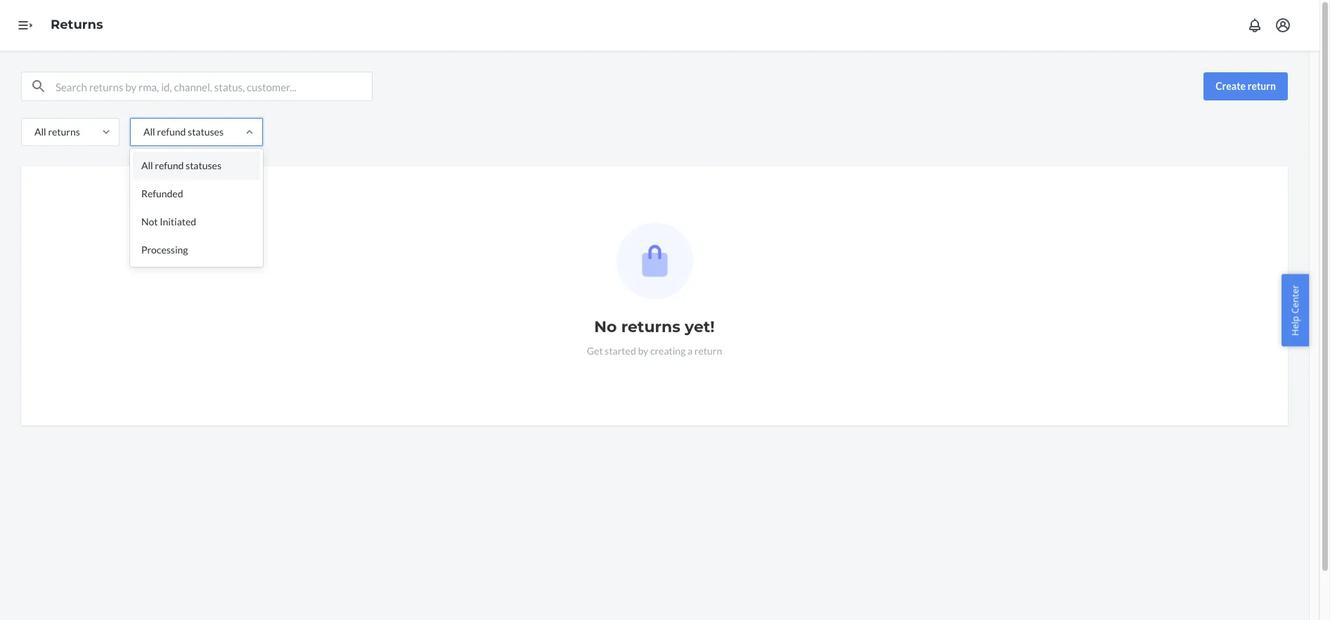 Task type: vqa. For each thing, say whether or not it's contained in the screenshot.
Fulfillment fee
no



Task type: describe. For each thing, give the bounding box(es) containing it.
open notifications image
[[1247, 17, 1264, 34]]

create
[[1216, 80, 1246, 92]]

return inside button
[[1248, 80, 1276, 92]]

returns for all
[[48, 126, 80, 138]]

0 vertical spatial statuses
[[188, 126, 224, 138]]

1 vertical spatial statuses
[[186, 160, 221, 172]]

Search returns by rma, id, channel, status, customer... text field
[[56, 72, 372, 101]]

yet!
[[685, 318, 715, 337]]

a
[[688, 345, 693, 357]]

empty list image
[[616, 223, 693, 300]]

create return
[[1216, 80, 1276, 92]]

returns
[[51, 17, 103, 32]]

0 vertical spatial refund
[[157, 126, 186, 138]]

by
[[638, 345, 649, 357]]

creating
[[650, 345, 686, 357]]

center
[[1289, 285, 1302, 314]]



Task type: locate. For each thing, give the bounding box(es) containing it.
0 horizontal spatial returns
[[48, 126, 80, 138]]

0 horizontal spatial return
[[695, 345, 722, 357]]

returns for no
[[621, 318, 681, 337]]

help center button
[[1282, 274, 1309, 347]]

return
[[1248, 80, 1276, 92], [695, 345, 722, 357]]

1 horizontal spatial return
[[1248, 80, 1276, 92]]

open navigation image
[[17, 17, 34, 34]]

no
[[594, 318, 617, 337]]

1 vertical spatial refund
[[155, 160, 184, 172]]

1 vertical spatial return
[[695, 345, 722, 357]]

returns
[[48, 126, 80, 138], [621, 318, 681, 337]]

refund
[[157, 126, 186, 138], [155, 160, 184, 172]]

statuses down search returns by rma, id, channel, status, customer... 'text field'
[[188, 126, 224, 138]]

not initiated
[[141, 216, 196, 228]]

0 vertical spatial returns
[[48, 126, 80, 138]]

not
[[141, 216, 158, 228]]

initiated
[[160, 216, 196, 228]]

refunded
[[141, 188, 183, 200]]

get started by creating a return
[[587, 345, 722, 357]]

0 vertical spatial all refund statuses
[[143, 126, 224, 138]]

return right create
[[1248, 80, 1276, 92]]

1 vertical spatial all refund statuses
[[141, 160, 221, 172]]

get
[[587, 345, 603, 357]]

all refund statuses down search returns by rma, id, channel, status, customer... 'text field'
[[143, 126, 224, 138]]

0 vertical spatial return
[[1248, 80, 1276, 92]]

help
[[1289, 316, 1302, 336]]

1 vertical spatial returns
[[621, 318, 681, 337]]

refund up refunded
[[155, 160, 184, 172]]

create return button
[[1204, 72, 1288, 101]]

refund down search returns by rma, id, channel, status, customer... 'text field'
[[157, 126, 186, 138]]

returns link
[[51, 17, 103, 32]]

all refund statuses
[[143, 126, 224, 138], [141, 160, 221, 172]]

open account menu image
[[1275, 17, 1292, 34]]

help center
[[1289, 285, 1302, 336]]

all returns
[[34, 126, 80, 138]]

1 horizontal spatial returns
[[621, 318, 681, 337]]

all refund statuses up refunded
[[141, 160, 221, 172]]

statuses up initiated
[[186, 160, 221, 172]]

started
[[605, 345, 636, 357]]

processing
[[141, 244, 188, 256]]

no returns yet!
[[594, 318, 715, 337]]

return right a
[[695, 345, 722, 357]]

statuses
[[188, 126, 224, 138], [186, 160, 221, 172]]

all
[[34, 126, 46, 138], [143, 126, 155, 138], [141, 160, 153, 172]]



